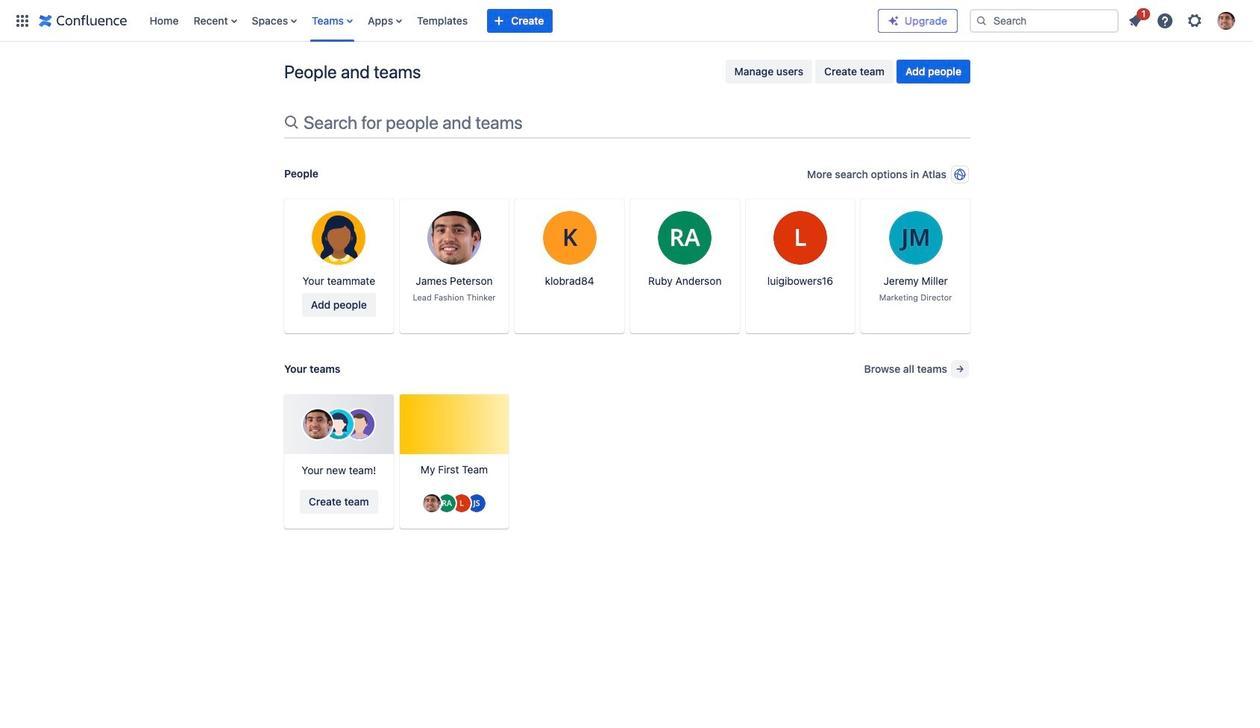 Task type: vqa. For each thing, say whether or not it's contained in the screenshot.
Zephyr Scale - Test Management for Jira "FORTIFIED"
no



Task type: describe. For each thing, give the bounding box(es) containing it.
avatar group element
[[422, 493, 487, 514]]

Search field
[[970, 9, 1120, 32]]

global element
[[9, 0, 878, 41]]

atlas image
[[955, 169, 967, 181]]

list for the premium image at top right
[[1123, 6, 1245, 34]]

jacob simon image
[[468, 495, 486, 513]]

premium image
[[888, 15, 900, 26]]

appswitcher icon image
[[13, 12, 31, 29]]

settings icon image
[[1187, 12, 1205, 29]]



Task type: locate. For each thing, give the bounding box(es) containing it.
notification icon image
[[1127, 12, 1145, 29]]

list for appswitcher icon
[[142, 0, 878, 41]]

arrowrighticon image
[[955, 363, 967, 375]]

confluence image
[[39, 12, 127, 29], [39, 12, 127, 29]]

list
[[142, 0, 878, 41], [1123, 6, 1245, 34]]

group
[[726, 60, 971, 84]]

your profile and preferences image
[[1218, 12, 1236, 29]]

0 horizontal spatial list
[[142, 0, 878, 41]]

None search field
[[970, 9, 1120, 32]]

banner
[[0, 0, 1254, 42]]

1 horizontal spatial list
[[1123, 6, 1245, 34]]

search image
[[976, 15, 988, 26]]

help icon image
[[1157, 12, 1175, 29]]

list item
[[1123, 6, 1151, 32]]



